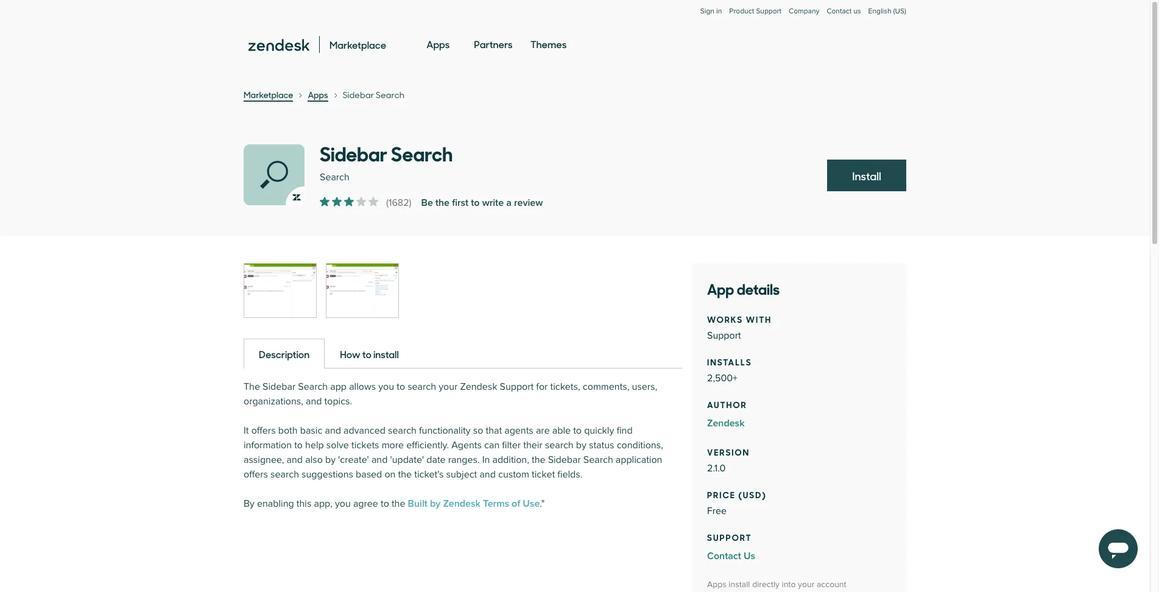 Task type: locate. For each thing, give the bounding box(es) containing it.
offers up information
[[251, 425, 276, 437]]

date
[[427, 454, 446, 466]]

offers
[[251, 425, 276, 437], [244, 469, 268, 481]]

offers down assignee,
[[244, 469, 268, 481]]

1 horizontal spatial by
[[430, 498, 441, 510]]

1 vertical spatial offers
[[244, 469, 268, 481]]

apps link left partners "link"
[[427, 27, 450, 62]]

1 horizontal spatial star fill image
[[369, 197, 378, 207]]

works with support
[[707, 313, 772, 342]]

contact us link
[[707, 549, 891, 564]]

based
[[356, 469, 382, 481]]

to right how
[[362, 347, 372, 361]]

0 vertical spatial zendesk
[[460, 381, 497, 393]]

install left directly
[[729, 579, 750, 590]]

1 horizontal spatial install
[[729, 579, 750, 590]]

marketplace link
[[244, 88, 293, 102]]

1 vertical spatial you
[[335, 498, 351, 510]]

and inside the sidebar search app allows you to search your zendesk support for tickets, comments, users, organizations, and topics.
[[306, 395, 322, 408]]

apps down contact us
[[707, 579, 727, 590]]

0 horizontal spatial preview image of app image
[[244, 264, 316, 317]]

'update'
[[390, 454, 424, 466]]

installs 2,500+
[[707, 355, 752, 384]]

and up solve
[[325, 425, 341, 437]]

1 star fill image from the left
[[332, 197, 342, 207]]

agents
[[505, 425, 534, 437]]

1 preview image of app image from the left
[[244, 264, 316, 317]]

with
[[746, 313, 772, 325]]

you
[[378, 381, 394, 393], [335, 498, 351, 510]]

zendesk
[[460, 381, 497, 393], [707, 417, 745, 430], [443, 498, 481, 510]]

0 vertical spatial by
[[576, 439, 587, 451]]

ticket's
[[414, 469, 444, 481]]

version
[[707, 445, 750, 458]]

you right app,
[[335, 498, 351, 510]]

0 vertical spatial your
[[439, 381, 458, 393]]

themes
[[531, 37, 567, 51]]

apps left partners
[[427, 37, 450, 51]]

contact left the us
[[827, 7, 852, 16]]

2 horizontal spatial apps
[[707, 579, 727, 590]]

you right allows
[[378, 381, 394, 393]]

contact us
[[827, 7, 861, 16]]

1 vertical spatial your
[[798, 579, 815, 590]]

2 vertical spatial apps
[[707, 579, 727, 590]]

sign in
[[700, 7, 722, 16]]

and left "topics."
[[306, 395, 322, 408]]

2 horizontal spatial by
[[576, 439, 587, 451]]

terms
[[483, 498, 509, 510]]

support inside 'works with support'
[[707, 330, 741, 342]]

0 horizontal spatial star fill image
[[332, 197, 342, 207]]

(
[[386, 197, 389, 209]]

0 horizontal spatial by
[[325, 454, 336, 466]]

to right allows
[[397, 381, 405, 393]]

1 vertical spatial install
[[729, 579, 750, 590]]

2 vertical spatial by
[[430, 498, 441, 510]]

us
[[744, 550, 756, 562]]

'create'
[[338, 454, 369, 466]]

2 star fill image from the left
[[369, 197, 378, 207]]

star fill image
[[320, 197, 330, 207], [344, 197, 354, 207], [356, 197, 366, 207]]

search inside the sidebar search app allows you to search your zendesk support for tickets, comments, users, organizations, and topics.
[[298, 381, 328, 393]]

apps link right marketplace 'link'
[[308, 88, 328, 102]]

install right how
[[373, 347, 399, 361]]

the
[[244, 381, 260, 393]]

product support link
[[730, 7, 782, 16]]

partners link
[[474, 27, 513, 62]]

installs
[[707, 355, 752, 368]]

to
[[471, 197, 480, 209], [362, 347, 372, 361], [397, 381, 405, 393], [573, 425, 582, 437], [294, 439, 303, 451], [381, 498, 389, 510]]

by left status
[[576, 439, 587, 451]]

zendesk down subject
[[443, 498, 481, 510]]

your right into
[[798, 579, 815, 590]]

0 vertical spatial install
[[373, 347, 399, 361]]

use
[[523, 498, 540, 510]]

ticket
[[532, 469, 555, 481]]

by right the built on the left of page
[[430, 498, 441, 510]]

themes link
[[531, 27, 567, 62]]

0 horizontal spatial apps link
[[308, 88, 328, 102]]

zendesk link
[[707, 416, 891, 431]]

tab list containing description
[[244, 338, 682, 369]]

( 1682 )
[[386, 197, 412, 209]]

zendesk up so
[[460, 381, 497, 393]]

install
[[373, 347, 399, 361], [729, 579, 750, 590]]

the left the built on the left of page
[[392, 498, 405, 510]]

your
[[439, 381, 458, 393], [798, 579, 815, 590]]

2,500+
[[707, 372, 738, 384]]

0 horizontal spatial star fill image
[[320, 197, 330, 207]]

1 vertical spatial contact
[[707, 550, 741, 562]]

by up suggestions
[[325, 454, 336, 466]]

support right product
[[756, 7, 782, 16]]

0 vertical spatial apps
[[427, 37, 450, 51]]

contact left us
[[707, 550, 741, 562]]

application
[[616, 454, 663, 466]]

preview image of app image
[[244, 264, 316, 317], [327, 264, 398, 317]]

1 horizontal spatial you
[[378, 381, 394, 393]]

1 horizontal spatial apps
[[427, 37, 450, 51]]

the sidebar search app allows you to search your zendesk support for tickets, comments, users, organizations, and topics.
[[244, 381, 658, 408]]

sidebar inside the sidebar search app allows you to search your zendesk support for tickets, comments, users, organizations, and topics.
[[263, 381, 296, 393]]

install
[[852, 168, 882, 183]]

addition,
[[493, 454, 529, 466]]

version 2.1.0
[[707, 445, 750, 475]]

apps install directly into your account
[[707, 579, 847, 590]]

the right be
[[436, 197, 450, 209]]

can
[[484, 439, 500, 451]]

zendesk image
[[249, 39, 310, 51]]

2 horizontal spatial star fill image
[[356, 197, 366, 207]]

0 horizontal spatial contact
[[707, 550, 741, 562]]

enabling
[[257, 498, 294, 510]]

directly
[[753, 579, 780, 590]]

able
[[552, 425, 571, 437]]

for
[[536, 381, 548, 393]]

sign in link
[[700, 7, 722, 16]]

0 horizontal spatial install
[[373, 347, 399, 361]]

0 vertical spatial you
[[378, 381, 394, 393]]

1 horizontal spatial contact
[[827, 7, 852, 16]]

status
[[589, 439, 614, 451]]

1 vertical spatial apps
[[308, 88, 328, 101]]

sidebar
[[343, 89, 374, 101], [320, 138, 388, 167], [263, 381, 296, 393], [548, 454, 581, 466]]

0 vertical spatial apps link
[[427, 27, 450, 62]]

contact inside global-navigation-secondary element
[[827, 7, 852, 16]]

zendesk down author
[[707, 417, 745, 430]]

1 vertical spatial by
[[325, 454, 336, 466]]

and left also
[[287, 454, 303, 466]]

contact us link
[[827, 7, 861, 16]]

search up functionality
[[408, 381, 436, 393]]

star fill image
[[332, 197, 342, 207], [369, 197, 378, 207]]

this
[[297, 498, 312, 510]]

apps for apps install directly into your account
[[707, 579, 727, 590]]

the up ticket
[[532, 454, 546, 466]]

support down works
[[707, 330, 741, 342]]

support
[[756, 7, 782, 16], [707, 330, 741, 342], [500, 381, 534, 393], [707, 531, 752, 543]]

in
[[717, 7, 722, 16]]

to left help
[[294, 439, 303, 451]]

0 vertical spatial offers
[[251, 425, 276, 437]]

support inside the sidebar search app allows you to search your zendesk support for tickets, comments, users, organizations, and topics.
[[500, 381, 534, 393]]

1 vertical spatial apps link
[[308, 88, 328, 102]]

you inside the sidebar search app allows you to search your zendesk support for tickets, comments, users, organizations, and topics.
[[378, 381, 394, 393]]

0 vertical spatial contact
[[827, 7, 852, 16]]

and down in
[[480, 469, 496, 481]]

agree
[[353, 498, 378, 510]]

the down "'update'"
[[398, 469, 412, 481]]

also
[[305, 454, 323, 466]]

it
[[244, 425, 249, 437]]

1682
[[389, 197, 409, 209]]

1 vertical spatial zendesk
[[707, 417, 745, 430]]

help
[[305, 439, 324, 451]]

to inside the sidebar search app allows you to search your zendesk support for tickets, comments, users, organizations, and topics.
[[397, 381, 405, 393]]

apps right marketplace
[[308, 88, 328, 101]]

0 horizontal spatial your
[[439, 381, 458, 393]]

and up on
[[372, 454, 388, 466]]

your up functionality
[[439, 381, 458, 393]]

price (usd) free
[[707, 488, 767, 517]]

it offers both basic and advanced search functionality so that agents are able to quickly find information to help solve tickets more efficiently. agents can filter their search by status conditions, assignee, and also by 'create' and 'update' date ranges. in addition, the sidebar search application offers search suggestions based on the ticket's subject and custom ticket fields.
[[244, 425, 663, 481]]

conditions,
[[617, 439, 663, 451]]

and
[[306, 395, 322, 408], [325, 425, 341, 437], [287, 454, 303, 466], [372, 454, 388, 466], [480, 469, 496, 481]]

1 horizontal spatial star fill image
[[344, 197, 354, 207]]

sidebar search
[[343, 89, 405, 101]]

tab list
[[244, 338, 682, 369]]

1 horizontal spatial preview image of app image
[[327, 264, 398, 317]]

contact for contact us
[[827, 7, 852, 16]]

support left for
[[500, 381, 534, 393]]



Task type: describe. For each thing, give the bounding box(es) containing it.
fields.
[[558, 469, 583, 481]]

be the first to write a review
[[421, 197, 543, 209]]

."
[[540, 498, 545, 510]]

review
[[514, 197, 543, 209]]

solve
[[326, 439, 349, 451]]

install button
[[827, 160, 907, 191]]

apps for rightmost apps link
[[427, 37, 450, 51]]

app details
[[707, 277, 780, 299]]

product
[[730, 7, 754, 16]]

how to install
[[340, 347, 399, 361]]

to right agree
[[381, 498, 389, 510]]

marketplace
[[244, 88, 293, 101]]

that
[[486, 425, 502, 437]]

0 horizontal spatial apps
[[308, 88, 328, 101]]

contact us
[[707, 550, 756, 562]]

both
[[278, 425, 298, 437]]

information
[[244, 439, 292, 451]]

tickets,
[[550, 381, 580, 393]]

app
[[707, 277, 734, 299]]

so
[[473, 425, 483, 437]]

english
[[869, 7, 892, 16]]

write
[[482, 197, 504, 209]]

company link
[[789, 7, 820, 28]]

description
[[259, 347, 310, 361]]

your inside the sidebar search app allows you to search your zendesk support for tickets, comments, users, organizations, and topics.
[[439, 381, 458, 393]]

subject
[[446, 469, 477, 481]]

search down assignee,
[[271, 469, 299, 481]]

1 star fill image from the left
[[320, 197, 330, 207]]

account
[[817, 579, 847, 590]]

ranges.
[[448, 454, 480, 466]]

comments,
[[583, 381, 630, 393]]

zendesk inside zendesk link
[[707, 417, 745, 430]]

find
[[617, 425, 633, 437]]

agents
[[452, 439, 482, 451]]

filter
[[502, 439, 521, 451]]

more
[[382, 439, 404, 451]]

by
[[244, 498, 255, 510]]

search down able
[[545, 439, 574, 451]]

be
[[421, 197, 433, 209]]

a
[[506, 197, 512, 209]]

their
[[523, 439, 543, 451]]

price
[[707, 488, 736, 501]]

advanced
[[344, 425, 386, 437]]

support up contact us
[[707, 531, 752, 543]]

works
[[707, 313, 743, 325]]

sign
[[700, 7, 715, 16]]

to right able
[[573, 425, 582, 437]]

global-navigation-secondary element
[[244, 0, 907, 28]]

search up more
[[388, 425, 417, 437]]

contact for contact us
[[707, 550, 741, 562]]

first
[[452, 197, 469, 209]]

app,
[[314, 498, 333, 510]]

on
[[385, 469, 396, 481]]

topics.
[[324, 395, 352, 408]]

into
[[782, 579, 796, 590]]

2 vertical spatial zendesk
[[443, 498, 481, 510]]

2 star fill image from the left
[[344, 197, 354, 207]]

search inside it offers both basic and advanced search functionality so that agents are able to quickly find information to help solve tickets more efficiently. agents can filter their search by status conditions, assignee, and also by 'create' and 'update' date ranges. in addition, the sidebar search application offers search suggestions based on the ticket's subject and custom ticket fields.
[[584, 454, 613, 466]]

3 star fill image from the left
[[356, 197, 366, 207]]

1 horizontal spatial apps link
[[427, 27, 450, 62]]

1 horizontal spatial your
[[798, 579, 815, 590]]

search inside the sidebar search app allows you to search your zendesk support for tickets, comments, users, organizations, and topics.
[[408, 381, 436, 393]]

how
[[340, 347, 360, 361]]

zendesk inside the sidebar search app allows you to search your zendesk support for tickets, comments, users, organizations, and topics.
[[460, 381, 497, 393]]

sidebar inside sidebar search search
[[320, 138, 388, 167]]

custom
[[498, 469, 529, 481]]

product support
[[730, 7, 782, 16]]

2 preview image of app image from the left
[[327, 264, 398, 317]]

support inside global-navigation-secondary element
[[756, 7, 782, 16]]

0 horizontal spatial you
[[335, 498, 351, 510]]

users,
[[632, 381, 658, 393]]

by enabling this app, you agree to the built by zendesk terms of use ."
[[244, 498, 545, 510]]

free
[[707, 505, 727, 517]]

built by zendesk terms of use link
[[408, 498, 540, 510]]

be the first to write a review link
[[421, 196, 543, 210]]

(us)
[[894, 7, 907, 16]]

sidebar inside it offers both basic and advanced search functionality so that agents are able to quickly find information to help solve tickets more efficiently. agents can filter their search by status conditions, assignee, and also by 'create' and 'update' date ranges. in addition, the sidebar search application offers search suggestions based on the ticket's subject and custom ticket fields.
[[548, 454, 581, 466]]

allows
[[349, 381, 376, 393]]

tickets
[[352, 439, 379, 451]]

basic
[[300, 425, 323, 437]]

efficiently.
[[406, 439, 449, 451]]

suggestions
[[302, 469, 353, 481]]

in
[[482, 454, 490, 466]]

to inside tab list
[[362, 347, 372, 361]]

to right first
[[471, 197, 480, 209]]

english (us)
[[869, 7, 907, 16]]

details
[[737, 277, 780, 299]]

are
[[536, 425, 550, 437]]

(usd)
[[739, 488, 767, 501]]

author
[[707, 398, 747, 411]]

)
[[409, 197, 412, 209]]

app
[[330, 381, 347, 393]]

assignee,
[[244, 454, 284, 466]]

2.1.0
[[707, 462, 726, 475]]



Task type: vqa. For each thing, say whether or not it's contained in the screenshot.
the rightmost install
yes



